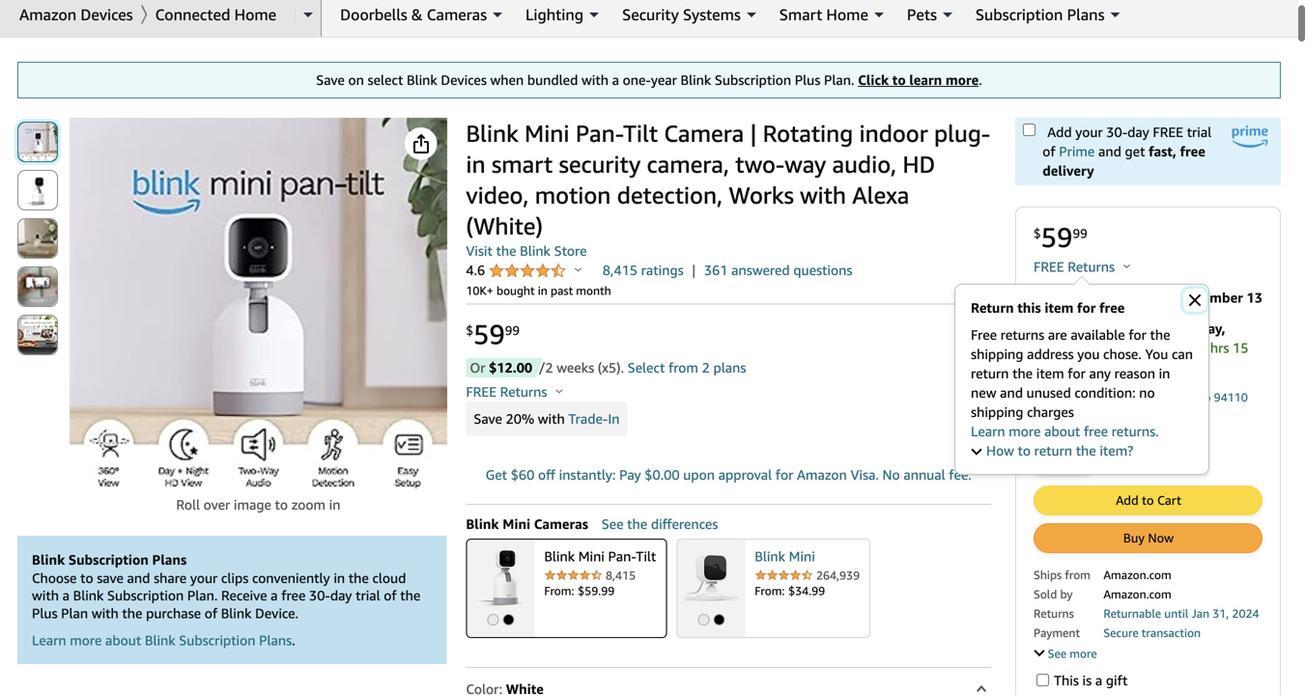 Task type: vqa. For each thing, say whether or not it's contained in the screenshot.
conveniently
yes



Task type: describe. For each thing, give the bounding box(es) containing it.
order
[[1118, 340, 1154, 356]]

add for add to cart
[[1116, 493, 1139, 508]]

jan
[[1192, 607, 1210, 621]]

to left zoom
[[275, 497, 288, 513]]

the left differences
[[627, 516, 648, 532]]

trial inside blink subscription plans choose to save and share your clips conveniently in the cloud with a blink subscription plan. receive a free 30-day trial of the plus plan with the purchase of blink device.
[[356, 588, 380, 604]]

from: for blink mini pan-tilt
[[544, 584, 574, 598]]

subscription plans link
[[976, 0, 1105, 38]]

returns inside amazon.com returns
[[1034, 607, 1074, 621]]

november inside wednesday, november 8
[[1034, 340, 1100, 356]]

smart
[[780, 5, 823, 24]]

/2
[[539, 360, 553, 376]]

works
[[729, 181, 794, 209]]

you
[[1145, 346, 1169, 362]]

8,415 for 8,415 ratings
[[603, 262, 638, 278]]

day inside the add your 30-day free trial of
[[1128, 124, 1150, 140]]

cart
[[1158, 493, 1182, 508]]

1 vertical spatial $ 59 99
[[466, 318, 520, 351]]

(white)
[[466, 212, 543, 240]]

within
[[1157, 340, 1196, 356]]

select
[[628, 360, 665, 376]]

payment
[[1034, 627, 1080, 640]]

return inside dropdown button
[[1035, 443, 1073, 459]]

free returns for the left free returns button
[[466, 384, 551, 400]]

home for connected home
[[234, 5, 276, 24]]

systems
[[683, 5, 741, 24]]

2
[[702, 360, 710, 376]]

Buy Now submit
[[1035, 525, 1262, 553]]

rotating
[[763, 119, 853, 147]]

0 vertical spatial $
[[1034, 226, 1041, 241]]

secure
[[1104, 627, 1139, 640]]

weeks
[[557, 360, 594, 376]]

amazon inside amazon devices link
[[19, 5, 76, 24]]

more inside dropdown button
[[1070, 647, 1097, 661]]

motion
[[535, 181, 611, 209]]

0 horizontal spatial about
[[105, 633, 141, 649]]

on
[[348, 72, 364, 88]]

return inside free returns are available for the shipping address you chose. you can return the item for any reason in new and unused condition: no shipping charges learn more about free returns.
[[971, 366, 1009, 382]]

from: $34.99
[[755, 584, 825, 598]]

1 horizontal spatial of
[[384, 588, 397, 604]]

mins
[[1034, 359, 1063, 375]]

save for save 20% with trade-in
[[474, 411, 502, 427]]

cameras for blink mini cameras
[[534, 516, 588, 532]]

1 horizontal spatial .
[[979, 72, 982, 88]]

mini for blink mini cameras
[[503, 516, 531, 532]]

more down plan
[[70, 633, 102, 649]]

for right approval
[[776, 467, 794, 483]]

the left mins on the bottom of page
[[1013, 366, 1033, 382]]

clips
[[221, 571, 249, 587]]

main content containing 59
[[0, 57, 1299, 696]]

7 hrs 15 mins
[[1034, 340, 1249, 375]]

free up are
[[1034, 290, 1064, 306]]

2024
[[1232, 607, 1260, 621]]

1 vertical spatial .
[[1111, 340, 1115, 356]]

blink up choose
[[32, 552, 65, 568]]

unused
[[1027, 385, 1071, 401]]

the down the cloud
[[400, 588, 421, 604]]

blink mini pan-tilt camera | rotating indoor plug-in smart security camera, two-way audio, hd video, motion detection, works with alexa (white) image
[[70, 118, 448, 496]]

free delivery link
[[1034, 290, 1117, 306]]

mini for blink mini pan-tilt camera | rotating indoor plug- in smart security camera, two-way audio, hd video, motion detection, works with alexa (white) visit the blink store
[[525, 119, 570, 147]]

ships from
[[1034, 569, 1091, 582]]

see the differences
[[602, 516, 718, 532]]

more right learn
[[946, 72, 979, 88]]

8
[[1103, 340, 1111, 356]]

2 horizontal spatial plans
[[1067, 5, 1105, 24]]

free down $12.00
[[466, 384, 497, 400]]

trial inside the add your 30-day free trial of
[[1187, 124, 1212, 140]]

blink up from: $34.99
[[755, 549, 786, 565]]

blink mini pan-tilt
[[544, 549, 656, 565]]

amazon.com sold by
[[1034, 569, 1172, 601]]

how to return the item?
[[987, 443, 1134, 459]]

extender expand image
[[1034, 646, 1045, 657]]

. order within
[[1111, 340, 1199, 356]]

for down you
[[1068, 366, 1086, 382]]

361 answered questions link
[[704, 261, 853, 280]]

0 vertical spatial and
[[1099, 143, 1122, 159]]

free up 'or fastest delivery' on the top of the page
[[1100, 300, 1125, 316]]

this
[[1054, 673, 1079, 689]]

blink up plan
[[73, 588, 104, 604]]

condition:
[[1075, 385, 1136, 401]]

gift
[[1106, 673, 1128, 689]]

popover image inside 4.6 button
[[575, 267, 582, 272]]

learn more about free returns. link
[[971, 424, 1159, 440]]

returnable until jan 31, 2024 payment
[[1034, 607, 1260, 640]]

prime
[[1059, 143, 1095, 159]]

ratings
[[641, 262, 684, 278]]

with left the one-
[[582, 72, 609, 88]]

devices inside main content
[[441, 72, 487, 88]]

or for or fastest delivery
[[1034, 321, 1049, 337]]

francisco
[[1163, 391, 1211, 404]]

1 horizontal spatial plan.
[[824, 72, 855, 88]]

doorbells
[[340, 5, 407, 24]]

cloud
[[372, 571, 406, 587]]

returnable until jan 31, 2024 button
[[1104, 605, 1260, 621]]

8,415 ratings
[[603, 262, 684, 278]]

click to learn more link
[[858, 72, 979, 88]]

0 horizontal spatial 99
[[505, 323, 520, 338]]

add for add your 30-day free trial of
[[1048, 124, 1072, 140]]

2 horizontal spatial popover image
[[1124, 264, 1131, 269]]

qty:
[[1042, 457, 1062, 470]]

get
[[1125, 143, 1145, 159]]

audio,
[[832, 150, 897, 178]]

can
[[1172, 346, 1193, 362]]

annual
[[904, 467, 946, 483]]

13
[[1247, 290, 1263, 306]]

year
[[651, 72, 677, 88]]

1 horizontal spatial 59
[[1041, 221, 1073, 254]]

pets link
[[907, 0, 937, 38]]

address
[[1027, 346, 1074, 362]]

dropdown image
[[1079, 460, 1089, 468]]

subscription plans
[[976, 5, 1105, 24]]

return this item for free
[[971, 300, 1125, 316]]

0 vertical spatial item
[[1045, 300, 1074, 316]]

learn inside free returns are available for the shipping address you chose. you can return the item for any reason in new and unused condition: no shipping charges learn more about free returns.
[[971, 424, 1006, 440]]

free inside free returns are available for the shipping address you chose. you can return the item for any reason in new and unused condition: no shipping charges learn more about free returns.
[[1084, 424, 1108, 440]]

1 horizontal spatial in
[[1034, 419, 1049, 440]]

this
[[1018, 300, 1041, 316]]

returns for the right "popover" icon
[[1068, 259, 1115, 275]]

fast,
[[1149, 143, 1177, 159]]

0 horizontal spatial in
[[608, 411, 620, 427]]

expand image
[[971, 445, 982, 456]]

0 horizontal spatial .
[[292, 633, 295, 649]]

amazon prime logo image
[[1232, 125, 1268, 148]]

free
[[971, 327, 997, 343]]

plus inside blink subscription plans choose to save and share your clips conveniently in the cloud with a blink subscription plan. receive a free 30-day trial of the plus plan with the purchase of blink device.
[[32, 606, 57, 622]]

with inside 'blink mini pan-tilt camera | rotating indoor plug- in smart security camera, two-way audio, hd video, motion detection, works with alexa (white) visit the blink store'
[[800, 181, 846, 209]]

for up chose.
[[1129, 327, 1147, 343]]

get
[[486, 467, 507, 483]]

security
[[559, 150, 641, 178]]

delivery for fast, free delivery
[[1043, 163, 1094, 179]]

roll
[[176, 497, 200, 513]]

until
[[1165, 607, 1189, 621]]

361
[[704, 262, 728, 278]]

over
[[204, 497, 230, 513]]

delivery for or fastest delivery
[[1098, 321, 1147, 337]]

4.6 button
[[466, 262, 582, 281]]

1 vertical spatial amazon
[[797, 467, 847, 483]]

blink down get
[[466, 516, 499, 532]]

for up 'or fastest delivery' on the top of the page
[[1077, 300, 1096, 316]]

click
[[858, 72, 889, 88]]

in inside 'blink mini pan-tilt camera | rotating indoor plug- in smart security camera, two-way audio, hd video, motion detection, works with alexa (white) visit the blink store'
[[466, 150, 486, 178]]

learn
[[910, 72, 942, 88]]

blink mini pan-tilt camera | rotating indoor plug- in smart security camera, two-way audio, hd video, motion detection, works with alexa (white) visit the blink store
[[466, 119, 991, 259]]

learn more about blink subscription plans .
[[32, 633, 295, 649]]

1 horizontal spatial from
[[1065, 569, 1091, 582]]

list containing blink mini pan-tilt
[[466, 539, 992, 639]]

$59.99
[[578, 584, 615, 598]]

mini for blink mini pan-tilt
[[579, 549, 605, 565]]

no
[[883, 467, 900, 483]]

close image
[[1190, 295, 1201, 306]]

blink mini
[[755, 549, 815, 565]]

a up device.
[[271, 588, 278, 604]]

tilt for blink mini pan-tilt camera | rotating indoor plug- in smart security camera, two-way audio, hd video, motion detection, works with alexa (white) visit the blink store
[[623, 119, 658, 147]]

roll over image to zoom in
[[176, 497, 341, 513]]

0 horizontal spatial of
[[205, 606, 217, 622]]

0 horizontal spatial devices
[[81, 5, 133, 24]]

video,
[[466, 181, 529, 209]]

the inside dropdown button
[[1076, 443, 1096, 459]]

charges
[[1027, 404, 1074, 420]]

the up you in the right of the page
[[1150, 327, 1171, 343]]

chose.
[[1104, 346, 1142, 362]]

a up plan
[[62, 588, 70, 604]]

1 horizontal spatial november
[[1178, 290, 1243, 306]]

from: for blink mini
[[755, 584, 785, 598]]

0 vertical spatial from
[[669, 360, 699, 376]]

about inside free returns are available for the shipping address you chose. you can return the item for any reason in new and unused condition: no shipping charges learn more about free returns.
[[1045, 424, 1081, 440]]



Task type: locate. For each thing, give the bounding box(es) containing it.
learn inside main content
[[32, 633, 66, 649]]

more up is
[[1070, 647, 1097, 661]]

with
[[582, 72, 609, 88], [800, 181, 846, 209], [538, 411, 565, 427], [32, 588, 59, 604], [92, 606, 119, 622]]

blink up the from: $59.99
[[544, 549, 575, 565]]

Add to Cart submit
[[1035, 487, 1262, 515]]

mini up '$34.99'
[[789, 549, 815, 565]]

0 horizontal spatial 30-
[[309, 588, 330, 604]]

1 vertical spatial free returns
[[466, 384, 551, 400]]

1 vertical spatial returns
[[500, 384, 547, 400]]

mini up smart
[[525, 119, 570, 147]]

2 horizontal spatial and
[[1099, 143, 1122, 159]]

0 vertical spatial learn
[[971, 424, 1006, 440]]

0 vertical spatial 8,415
[[603, 262, 638, 278]]

pan- up security
[[576, 119, 623, 147]]

blink down purchase
[[145, 633, 175, 649]]

your inside blink subscription plans choose to save and share your clips conveniently in the cloud with a blink subscription plan. receive a free 30-day trial of the plus plan with the purchase of blink device.
[[190, 571, 218, 587]]

0 vertical spatial your
[[1076, 124, 1103, 140]]

amazon.com returns
[[1034, 588, 1172, 621]]

in down (x5).
[[608, 411, 620, 427]]

. left order on the right of page
[[1111, 340, 1115, 356]]

or for or $12.00 /2 weeks (x5). select from 2 plans
[[470, 360, 485, 376]]

in up video, at the top of page
[[466, 150, 486, 178]]

no
[[1139, 385, 1155, 401]]

plans inside blink subscription plans choose to save and share your clips conveniently in the cloud with a blink subscription plan. receive a free 30-day trial of the plus plan with the purchase of blink device.
[[152, 552, 187, 568]]

instantly:
[[559, 467, 616, 483]]

10k+
[[466, 284, 494, 298]]

share
[[154, 571, 187, 587]]

to
[[893, 72, 906, 88], [1094, 391, 1105, 404], [1018, 443, 1031, 459], [1142, 493, 1154, 508], [275, 497, 288, 513], [80, 571, 93, 587]]

amazon.com inside amazon.com sold by
[[1104, 569, 1172, 582]]

amazon.com for amazon.com sold by
[[1104, 569, 1172, 582]]

free returns for free returns button to the top
[[1034, 259, 1119, 275]]

item down the address
[[1037, 366, 1064, 382]]

1 vertical spatial your
[[190, 571, 218, 587]]

returns for the leftmost "popover" icon
[[500, 384, 547, 400]]

the down the (white)
[[496, 243, 516, 259]]

0 horizontal spatial from:
[[544, 584, 574, 598]]

selected color is white. tap to collapse. element
[[466, 669, 991, 696]]

0 vertical spatial free returns button
[[1034, 258, 1131, 277]]

2 from: from the left
[[755, 584, 785, 598]]

home right smart
[[827, 5, 869, 24]]

1 vertical spatial return
[[1035, 443, 1073, 459]]

1 horizontal spatial or
[[1034, 321, 1049, 337]]

0 vertical spatial $ 59 99
[[1034, 221, 1088, 254]]

2 vertical spatial of
[[205, 606, 217, 622]]

None checkbox
[[1023, 124, 1036, 136]]

save 20% with trade-in
[[474, 411, 620, 427]]

approval
[[719, 467, 772, 483]]

1 vertical spatial plans
[[152, 552, 187, 568]]

with down choose
[[32, 588, 59, 604]]

$60
[[511, 467, 535, 483]]

amazon.com for amazon.com returns
[[1104, 588, 1172, 601]]

see more
[[1048, 647, 1097, 661]]

free inside the add your 30-day free trial of
[[1153, 124, 1184, 140]]

cameras right &
[[427, 5, 487, 24]]

in
[[466, 150, 486, 178], [538, 284, 548, 298], [1159, 366, 1171, 382], [329, 497, 341, 513], [334, 571, 345, 587]]

with right plan
[[92, 606, 119, 622]]

see more button
[[1034, 646, 1097, 661]]

2 horizontal spatial of
[[1043, 143, 1056, 159]]

1 home from the left
[[234, 5, 276, 24]]

1 horizontal spatial $ 59 99
[[1034, 221, 1088, 254]]

1 horizontal spatial and
[[1000, 385, 1023, 401]]

free inside fast, free delivery
[[1180, 143, 1206, 159]]

| 361 answered questions 10k+ bought in past month
[[466, 262, 853, 298]]

the inside 'blink mini pan-tilt camera | rotating indoor plug- in smart security camera, two-way audio, hd video, motion detection, works with alexa (white) visit the blink store'
[[496, 243, 516, 259]]

delivery down prime
[[1043, 163, 1094, 179]]

mini up $59.99
[[579, 549, 605, 565]]

1 amazon.com from the top
[[1104, 569, 1172, 582]]

smart
[[492, 150, 553, 178]]

blink right select
[[407, 72, 437, 88]]

plus left plan
[[32, 606, 57, 622]]

1 horizontal spatial |
[[750, 119, 757, 147]]

pets
[[907, 5, 937, 24]]

cameras for doorbells & cameras
[[427, 5, 487, 24]]

1 vertical spatial november
[[1034, 340, 1100, 356]]

0 vertical spatial day
[[1128, 124, 1150, 140]]

purchase
[[146, 606, 201, 622]]

and inside free returns are available for the shipping address you chose. you can return the item for any reason in new and unused condition: no shipping charges learn more about free returns.
[[1000, 385, 1023, 401]]

plan. left click
[[824, 72, 855, 88]]

fast, free delivery
[[1043, 143, 1206, 179]]

delivery up 'or fastest delivery' on the top of the page
[[1068, 290, 1117, 306]]

0 horizontal spatial from
[[669, 360, 699, 376]]

past
[[551, 284, 573, 298]]

ships
[[1034, 569, 1062, 582]]

0 horizontal spatial free returns button
[[466, 382, 563, 402]]

blink up 4.6 button
[[520, 243, 551, 259]]

$ 59 99 up free delivery link
[[1034, 221, 1088, 254]]

0 vertical spatial plan.
[[824, 72, 855, 88]]

0 horizontal spatial save
[[316, 72, 345, 88]]

2 vertical spatial .
[[292, 633, 295, 649]]

mini for blink mini
[[789, 549, 815, 565]]

save for save on select blink devices when bundled with a one-year blink subscription plus plan. click to learn more .
[[316, 72, 345, 88]]

2 vertical spatial delivery
[[1098, 321, 1147, 337]]

0 horizontal spatial $
[[466, 323, 473, 338]]

2 vertical spatial plans
[[259, 633, 292, 649]]

save left on
[[316, 72, 345, 88]]

| left 361
[[692, 262, 696, 278]]

blink right year
[[681, 72, 711, 88]]

1 vertical spatial 30-
[[309, 588, 330, 604]]

devices
[[81, 5, 133, 24], [441, 72, 487, 88]]

1 vertical spatial free returns button
[[466, 382, 563, 402]]

add inside the add your 30-day free trial of
[[1048, 124, 1072, 140]]

1 vertical spatial day
[[330, 588, 352, 604]]

to right click
[[893, 72, 906, 88]]

in up how to return the item? dropdown button
[[1034, 419, 1049, 440]]

questions
[[794, 262, 853, 278]]

bundled
[[527, 72, 578, 88]]

free up item?
[[1084, 424, 1108, 440]]

this is a gift
[[1054, 673, 1128, 689]]

plug-
[[934, 119, 991, 147]]

1 horizontal spatial from:
[[755, 584, 785, 598]]

1 horizontal spatial trial
[[1187, 124, 1212, 140]]

san
[[1140, 391, 1160, 404]]

0 vertical spatial 99
[[1073, 226, 1088, 241]]

blink down receive
[[221, 606, 252, 622]]

add up prime
[[1048, 124, 1072, 140]]

the
[[496, 243, 516, 259], [1150, 327, 1171, 343], [1013, 366, 1033, 382], [1076, 443, 1096, 459], [627, 516, 648, 532], [349, 571, 369, 587], [400, 588, 421, 604], [122, 606, 142, 622]]

mini inside 'blink mini pan-tilt camera | rotating indoor plug- in smart security camera, two-way audio, hd video, motion detection, works with alexa (white) visit the blink store'
[[525, 119, 570, 147]]

or left $12.00
[[470, 360, 485, 376]]

None submit
[[18, 123, 57, 161], [18, 171, 57, 210], [18, 219, 57, 258], [18, 268, 57, 306], [18, 316, 57, 355], [18, 123, 57, 161], [18, 171, 57, 210], [18, 219, 57, 258], [18, 268, 57, 306], [18, 316, 57, 355]]

1 vertical spatial shipping
[[971, 404, 1024, 420]]

see for see the differences
[[602, 516, 624, 532]]

return
[[971, 300, 1014, 316]]

pan- inside 'blink mini pan-tilt camera | rotating indoor plug- in smart security camera, two-way audio, hd video, motion detection, works with alexa (white) visit the blink store'
[[576, 119, 623, 147]]

plan. inside blink subscription plans choose to save and share your clips conveniently in the cloud with a blink subscription plan. receive a free 30-day trial of the plus plan with the purchase of blink device.
[[187, 588, 218, 604]]

1 vertical spatial 59
[[473, 318, 505, 351]]

and inside blink subscription plans choose to save and share your clips conveniently in the cloud with a blink subscription plan. receive a free 30-day trial of the plus plan with the purchase of blink device.
[[127, 571, 150, 587]]

returns up free delivery link
[[1068, 259, 1115, 275]]

1 vertical spatial item
[[1037, 366, 1064, 382]]

delivery inside fast, free delivery
[[1043, 163, 1094, 179]]

secure transaction support
[[1034, 627, 1201, 659]]

0 vertical spatial of
[[1043, 143, 1056, 159]]

20%
[[506, 411, 534, 427]]

94110‌
[[1214, 391, 1248, 404]]

from: $59.99
[[544, 584, 615, 598]]

0 vertical spatial tilt
[[623, 119, 658, 147]]

free up "fast,"
[[1153, 124, 1184, 140]]

see right extender expand image
[[1048, 647, 1067, 661]]

how to return the item? button
[[971, 442, 1134, 461]]

pan- for blink mini pan-tilt camera | rotating indoor plug- in smart security camera, two-way audio, hd video, motion detection, works with alexa (white) visit the blink store
[[576, 119, 623, 147]]

blink subscription plans choose to save and share your clips conveniently in the cloud with a blink subscription plan. receive a free 30-day trial of the plus plan with the purchase of blink device.
[[32, 552, 421, 622]]

the up learn more about blink subscription plans link
[[122, 606, 142, 622]]

| inside 'blink mini pan-tilt camera | rotating indoor plug- in smart security camera, two-way audio, hd video, motion detection, works with alexa (white) visit the blink store'
[[750, 119, 757, 147]]

0 horizontal spatial free returns
[[466, 384, 551, 400]]

of inside the add your 30-day free trial of
[[1043, 143, 1056, 159]]

free returns button up free delivery link
[[1034, 258, 1131, 277]]

pan- for blink mini pan-tilt
[[608, 549, 636, 565]]

in stock
[[1034, 419, 1097, 440]]

shipping down free
[[971, 346, 1024, 362]]

1 horizontal spatial 30-
[[1107, 124, 1128, 140]]

$12.00
[[489, 360, 533, 376]]

a left the one-
[[612, 72, 619, 88]]

in inside the | 361 answered questions 10k+ bought in past month
[[538, 284, 548, 298]]

1 horizontal spatial free returns button
[[1034, 258, 1131, 277]]

of right purchase
[[205, 606, 217, 622]]

visit the blink store link
[[466, 243, 587, 259]]

see inside dropdown button
[[1048, 647, 1067, 661]]

30- inside the add your 30-day free trial of
[[1107, 124, 1128, 140]]

a right is
[[1096, 673, 1103, 689]]

list
[[466, 539, 992, 639]]

lighting
[[526, 5, 584, 24]]

0 vertical spatial pan-
[[576, 119, 623, 147]]

connected home link
[[147, 0, 295, 37]]

in right conveniently
[[334, 571, 345, 587]]

add your 30-day free trial of
[[1043, 124, 1212, 159]]

of left prime
[[1043, 143, 1056, 159]]

amazon.com inside amazon.com returns
[[1104, 588, 1172, 601]]

free
[[1180, 143, 1206, 159], [1100, 300, 1125, 316], [1084, 424, 1108, 440], [281, 588, 306, 604]]

1 shipping from the top
[[971, 346, 1024, 362]]

30- down conveniently
[[309, 588, 330, 604]]

hrs
[[1211, 340, 1229, 356]]

from: left '$34.99'
[[755, 584, 785, 598]]

0 vertical spatial cameras
[[427, 5, 487, 24]]

1 from: from the left
[[544, 584, 574, 598]]

0 horizontal spatial 59
[[473, 318, 505, 351]]

59
[[1041, 221, 1073, 254], [473, 318, 505, 351]]

conveniently
[[252, 571, 330, 587]]

1 vertical spatial about
[[105, 633, 141, 649]]

1 horizontal spatial see
[[1048, 647, 1067, 661]]

0 horizontal spatial cameras
[[427, 5, 487, 24]]

home for smart home
[[827, 5, 869, 24]]

your left 'clips' on the left bottom of the page
[[190, 571, 218, 587]]

1 vertical spatial plus
[[32, 606, 57, 622]]

amazon.com up 'returnable'
[[1104, 588, 1172, 601]]

wednesday, november 8
[[1034, 321, 1226, 356]]

1 vertical spatial delivery
[[1068, 290, 1117, 306]]

0 horizontal spatial add
[[1048, 124, 1072, 140]]

blink
[[407, 72, 437, 88], [681, 72, 711, 88], [466, 119, 519, 147], [520, 243, 551, 259], [466, 516, 499, 532], [544, 549, 575, 565], [755, 549, 786, 565], [32, 552, 65, 568], [73, 588, 104, 604], [221, 606, 252, 622], [145, 633, 175, 649]]

plus up rotating
[[795, 72, 821, 88]]

main content
[[0, 57, 1299, 696]]

0 horizontal spatial popover image
[[556, 389, 563, 394]]

delivery up order on the right of page
[[1098, 321, 1147, 337]]

detection,
[[617, 181, 723, 209]]

59 up free delivery link
[[1041, 221, 1073, 254]]

see for see more
[[1048, 647, 1067, 661]]

to inside dropdown button
[[1018, 443, 1031, 459]]

plan.
[[824, 72, 855, 88], [187, 588, 218, 604]]

1 vertical spatial and
[[1000, 385, 1023, 401]]

1 horizontal spatial your
[[1076, 124, 1103, 140]]

1 vertical spatial add
[[1116, 493, 1139, 508]]

receive
[[221, 588, 267, 604]]

item
[[1045, 300, 1074, 316], [1037, 366, 1064, 382]]

2 shipping from the top
[[971, 404, 1024, 420]]

$ up free delivery link
[[1034, 226, 1041, 241]]

learn up expand icon
[[971, 424, 1006, 440]]

more
[[946, 72, 979, 88], [1009, 424, 1041, 440], [70, 633, 102, 649], [1070, 647, 1097, 661]]

1 vertical spatial devices
[[441, 72, 487, 88]]

from left 2
[[669, 360, 699, 376]]

the left the cloud
[[349, 571, 369, 587]]

a
[[612, 72, 619, 88], [62, 588, 70, 604], [271, 588, 278, 604], [1096, 673, 1103, 689]]

security systems link
[[622, 0, 741, 38]]

month
[[576, 284, 611, 298]]

blink up smart
[[466, 119, 519, 147]]

connected
[[155, 5, 230, 24]]

0 horizontal spatial learn
[[32, 633, 66, 649]]

buy
[[1124, 531, 1145, 546]]

in inside blink subscription plans choose to save and share your clips conveniently in the cloud with a blink subscription plan. receive a free 30-day trial of the plus plan with the purchase of blink device.
[[334, 571, 345, 587]]

devices left connected
[[81, 5, 133, 24]]

or
[[1034, 321, 1049, 337], [470, 360, 485, 376]]

smart home
[[780, 5, 869, 24]]

learn more about blink subscription plans link
[[32, 633, 292, 649]]

november up the wednesday,
[[1178, 290, 1243, 306]]

2 home from the left
[[827, 5, 869, 24]]

in
[[608, 411, 620, 427], [1034, 419, 1049, 440]]

0 vertical spatial free returns
[[1034, 259, 1119, 275]]

$ down 10k+
[[466, 323, 473, 338]]

devices left when
[[441, 72, 487, 88]]

november down fastest
[[1034, 340, 1100, 356]]

item inside free returns are available for the shipping address you chose. you can return the item for any reason in new and unused condition: no shipping charges learn more about free returns.
[[1037, 366, 1064, 382]]

1 horizontal spatial free returns
[[1034, 259, 1119, 275]]

about up the how to return the item?
[[1045, 424, 1081, 440]]

30- up and get
[[1107, 124, 1128, 140]]

your inside the add your 30-day free trial of
[[1076, 124, 1103, 140]]

free returns up free delivery link
[[1034, 259, 1119, 275]]

to left save at left
[[80, 571, 93, 587]]

0 horizontal spatial $ 59 99
[[466, 318, 520, 351]]

| inside the | 361 answered questions 10k+ bought in past month
[[692, 262, 696, 278]]

more inside free returns are available for the shipping address you chose. you can return the item for any reason in new and unused condition: no shipping charges learn more about free returns.
[[1009, 424, 1041, 440]]

0 vertical spatial .
[[979, 72, 982, 88]]

learn down plan
[[32, 633, 66, 649]]

when
[[490, 72, 524, 88]]

1 horizontal spatial $
[[1034, 226, 1041, 241]]

$ 59 99 up $12.00
[[466, 318, 520, 351]]

1 vertical spatial |
[[692, 262, 696, 278]]

november
[[1178, 290, 1243, 306], [1034, 340, 1100, 356]]

tilt inside 'blink mini pan-tilt camera | rotating indoor plug- in smart security camera, two-way audio, hd video, motion detection, works with alexa (white) visit the blink store'
[[623, 119, 658, 147]]

hd
[[903, 150, 936, 178]]

add up buy
[[1116, 493, 1139, 508]]

1 vertical spatial trial
[[356, 588, 380, 604]]

tilt up security
[[623, 119, 658, 147]]

to left test
[[1094, 391, 1105, 404]]

99 up $12.00
[[505, 323, 520, 338]]

0 horizontal spatial trial
[[356, 588, 380, 604]]

the up dropdown icon
[[1076, 443, 1096, 459]]

7
[[1199, 340, 1207, 356]]

0 vertical spatial devices
[[81, 5, 133, 24]]

to right how
[[1018, 443, 1031, 459]]

2 amazon.com from the top
[[1104, 588, 1172, 601]]

1 vertical spatial tilt
[[636, 549, 656, 565]]

in left past
[[538, 284, 548, 298]]

1 horizontal spatial save
[[474, 411, 502, 427]]

2 horizontal spatial .
[[1111, 340, 1115, 356]]

camera
[[664, 119, 744, 147]]

security
[[622, 5, 679, 24]]

trade-in link
[[569, 411, 620, 427]]

1 vertical spatial see
[[1048, 647, 1067, 661]]

in inside free returns are available for the shipping address you chose. you can return the item for any reason in new and unused condition: no shipping charges learn more about free returns.
[[1159, 366, 1171, 382]]

available
[[1071, 327, 1125, 343]]

visa.
[[851, 467, 879, 483]]

to inside blink subscription plans choose to save and share your clips conveniently in the cloud with a blink subscription plan. receive a free 30-day trial of the plus plan with the purchase of blink device.
[[80, 571, 93, 587]]

. down device.
[[292, 633, 295, 649]]

1 vertical spatial save
[[474, 411, 502, 427]]

This is a gift checkbox
[[1037, 674, 1049, 687]]

free inside blink subscription plans choose to save and share your clips conveniently in the cloud with a blink subscription plan. receive a free 30-day trial of the plus plan with the purchase of blink device.
[[281, 588, 306, 604]]

tilt for blink mini pan-tilt
[[636, 549, 656, 565]]

1 vertical spatial learn
[[32, 633, 66, 649]]

1 horizontal spatial add
[[1116, 493, 1139, 508]]

0 vertical spatial return
[[971, 366, 1009, 382]]

and
[[1099, 143, 1122, 159], [1000, 385, 1023, 401], [127, 571, 150, 587]]

0 vertical spatial see
[[602, 516, 624, 532]]

free up free delivery link
[[1034, 259, 1064, 275]]

with right 20%
[[538, 411, 565, 427]]

1 vertical spatial 99
[[505, 323, 520, 338]]

store
[[554, 243, 587, 259]]

see
[[602, 516, 624, 532], [1048, 647, 1067, 661]]

0 horizontal spatial plan.
[[187, 588, 218, 604]]

image
[[234, 497, 271, 513]]

any
[[1089, 366, 1111, 382]]

1 vertical spatial pan-
[[608, 549, 636, 565]]

0 vertical spatial plus
[[795, 72, 821, 88]]

day inside blink subscription plans choose to save and share your clips conveniently in the cloud with a blink subscription plan. receive a free 30-day trial of the plus plan with the purchase of blink device.
[[330, 588, 352, 604]]

popover image
[[1124, 264, 1131, 269], [575, 267, 582, 272], [556, 389, 563, 394]]

how
[[987, 443, 1014, 459]]

plans
[[1067, 5, 1105, 24], [152, 552, 187, 568], [259, 633, 292, 649]]

about
[[1045, 424, 1081, 440], [105, 633, 141, 649]]

0 vertical spatial returns
[[1068, 259, 1115, 275]]

lighting link
[[526, 0, 584, 38]]

8,415 down blink mini pan-tilt
[[606, 569, 636, 582]]

| up two-
[[750, 119, 757, 147]]

0 vertical spatial plans
[[1067, 5, 1105, 24]]

0 vertical spatial november
[[1178, 290, 1243, 306]]

return down learn more about free returns. link
[[1035, 443, 1073, 459]]

or down return this item for free
[[1034, 321, 1049, 337]]

plus
[[795, 72, 821, 88], [32, 606, 57, 622]]

returns down $12.00
[[500, 384, 547, 400]]

1 horizontal spatial plans
[[259, 633, 292, 649]]

save left 20%
[[474, 411, 502, 427]]

8,415 for 8,415
[[606, 569, 636, 582]]

1 horizontal spatial day
[[1128, 124, 1150, 140]]

pan- inside 'list'
[[608, 549, 636, 565]]

1 horizontal spatial plus
[[795, 72, 821, 88]]

trial left amazon prime logo
[[1187, 124, 1212, 140]]

trial
[[1187, 124, 1212, 140], [356, 588, 380, 604]]

smart home link
[[780, 0, 869, 38]]

tilt inside 'list'
[[636, 549, 656, 565]]

1 vertical spatial or
[[470, 360, 485, 376]]

answered
[[732, 262, 790, 278]]

in right zoom
[[329, 497, 341, 513]]

popover image down weeks
[[556, 389, 563, 394]]

. right learn
[[979, 72, 982, 88]]

and right save at left
[[127, 571, 150, 587]]

30- inside blink subscription plans choose to save and share your clips conveniently in the cloud with a blink subscription plan. receive a free 30-day trial of the plus plan with the purchase of blink device.
[[309, 588, 330, 604]]

to left cart
[[1142, 493, 1154, 508]]



